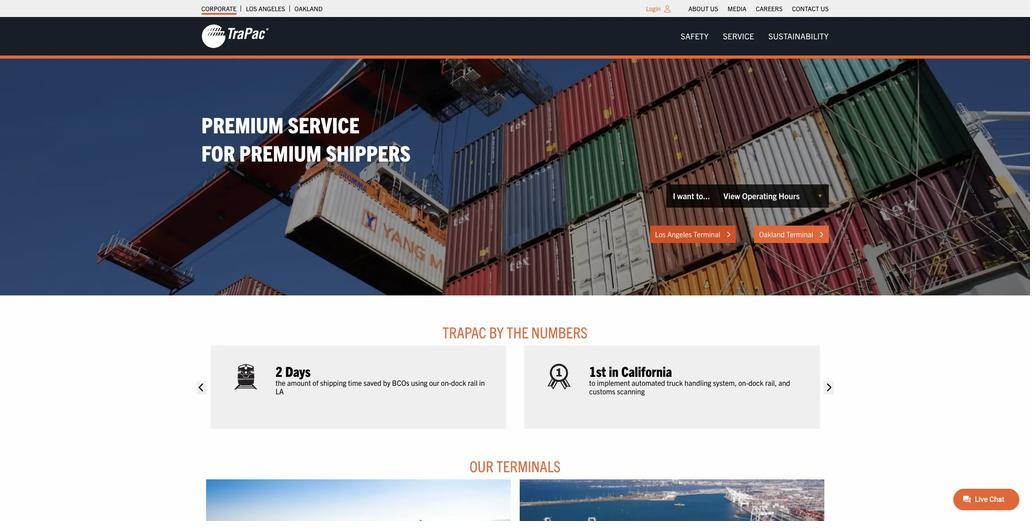 Task type: vqa. For each thing, say whether or not it's contained in the screenshot.
Significantly
no



Task type: describe. For each thing, give the bounding box(es) containing it.
trapac by the numbers
[[443, 323, 588, 342]]

los angeles link
[[246, 2, 285, 15]]

service inside the premium service for premium shippers
[[288, 111, 360, 138]]

by
[[489, 323, 504, 342]]

la
[[275, 388, 284, 397]]

rail
[[468, 379, 477, 388]]

i
[[673, 191, 676, 201]]

solid image
[[820, 231, 824, 238]]

amount
[[287, 379, 311, 388]]

time
[[348, 379, 362, 388]]

1st in california to implement automated truck handling system, on-dock rail, and customs scanning
[[589, 363, 790, 397]]

angeles for los angeles terminal
[[668, 230, 692, 239]]

implement
[[597, 379, 630, 388]]

by
[[383, 379, 390, 388]]

shipping
[[320, 379, 346, 388]]

menu bar containing about us
[[684, 2, 834, 15]]

2
[[275, 363, 282, 380]]

automated
[[632, 379, 665, 388]]

to...
[[696, 191, 710, 201]]

los angeles terminal link
[[650, 226, 736, 243]]

about
[[689, 4, 709, 13]]

and
[[779, 379, 790, 388]]

us for contact us
[[821, 4, 829, 13]]

corporate image
[[201, 24, 269, 49]]

i want to...
[[673, 191, 710, 201]]

angeles for los angeles
[[259, 4, 285, 13]]

media link
[[728, 2, 747, 15]]

oakland terminal
[[759, 230, 815, 239]]

oakland terminal link
[[754, 226, 829, 243]]

scanning
[[617, 388, 645, 397]]

our terminals
[[470, 457, 561, 476]]

light image
[[664, 5, 671, 13]]

contact us link
[[792, 2, 829, 15]]

1 vertical spatial premium
[[239, 139, 322, 166]]

rail,
[[765, 379, 777, 388]]

los angeles
[[246, 4, 285, 13]]

0 vertical spatial premium
[[201, 111, 284, 138]]

login link
[[646, 4, 661, 13]]

terminals
[[497, 457, 561, 476]]

to
[[589, 379, 595, 388]]

menu bar containing safety
[[674, 27, 836, 45]]

1st
[[589, 363, 606, 380]]

trapac
[[443, 323, 486, 342]]

0 horizontal spatial solid image
[[196, 381, 207, 395]]

main content containing trapac by the numbers
[[193, 323, 838, 522]]

careers
[[756, 4, 783, 13]]

sustainability link
[[761, 27, 836, 45]]



Task type: locate. For each thing, give the bounding box(es) containing it.
on-
[[441, 379, 451, 388], [738, 379, 749, 388]]

0 vertical spatial oakland
[[295, 4, 323, 13]]

2 horizontal spatial solid image
[[824, 381, 834, 395]]

in right rail
[[479, 379, 485, 388]]

handling
[[685, 379, 711, 388]]

oakland link
[[295, 2, 323, 15]]

terminal left solid icon
[[787, 230, 813, 239]]

want
[[677, 191, 695, 201]]

careers link
[[756, 2, 783, 15]]

0 vertical spatial menu bar
[[684, 2, 834, 15]]

system,
[[713, 379, 737, 388]]

2 dock from the left
[[749, 379, 764, 388]]

1 horizontal spatial us
[[821, 4, 829, 13]]

numbers
[[532, 323, 588, 342]]

1 horizontal spatial angeles
[[668, 230, 692, 239]]

premium
[[201, 111, 284, 138], [239, 139, 322, 166]]

service
[[723, 31, 754, 41], [288, 111, 360, 138]]

0 horizontal spatial in
[[479, 379, 485, 388]]

saved
[[363, 379, 381, 388]]

in inside '1st in california to implement automated truck handling system, on-dock rail, and customs scanning'
[[609, 363, 619, 380]]

in right 1st
[[609, 363, 619, 380]]

angeles
[[259, 4, 285, 13], [668, 230, 692, 239]]

0 horizontal spatial on-
[[441, 379, 451, 388]]

1 vertical spatial angeles
[[668, 230, 692, 239]]

terminal
[[694, 230, 721, 239], [787, 230, 813, 239]]

2 terminal from the left
[[787, 230, 813, 239]]

0 horizontal spatial us
[[710, 4, 718, 13]]

angeles down i
[[668, 230, 692, 239]]

1 dock from the left
[[451, 379, 466, 388]]

us
[[710, 4, 718, 13], [821, 4, 829, 13]]

the
[[275, 379, 285, 388]]

the
[[507, 323, 529, 342]]

dock inside '1st in california to implement automated truck handling system, on-dock rail, and customs scanning'
[[749, 379, 764, 388]]

2 us from the left
[[821, 4, 829, 13]]

shippers
[[326, 139, 411, 166]]

dock left rail,
[[749, 379, 764, 388]]

days
[[285, 363, 310, 380]]

los angeles terminal
[[655, 230, 722, 239]]

1 vertical spatial service
[[288, 111, 360, 138]]

solid image
[[727, 231, 731, 238], [196, 381, 207, 395], [824, 381, 834, 395]]

0 vertical spatial angeles
[[259, 4, 285, 13]]

using
[[411, 379, 427, 388]]

1 on- from the left
[[441, 379, 451, 388]]

safety link
[[674, 27, 716, 45]]

customs
[[589, 388, 615, 397]]

us for about us
[[710, 4, 718, 13]]

1 terminal from the left
[[694, 230, 721, 239]]

main content
[[193, 323, 838, 522]]

1 us from the left
[[710, 4, 718, 13]]

login
[[646, 4, 661, 13]]

1 horizontal spatial dock
[[749, 379, 764, 388]]

1 horizontal spatial in
[[609, 363, 619, 380]]

media
[[728, 4, 747, 13]]

us right contact
[[821, 4, 829, 13]]

premium service for premium shippers
[[201, 111, 411, 166]]

1 vertical spatial menu bar
[[674, 27, 836, 45]]

0 horizontal spatial los
[[246, 4, 257, 13]]

bcos
[[392, 379, 409, 388]]

contact
[[792, 4, 819, 13]]

california
[[621, 363, 672, 380]]

us right about
[[710, 4, 718, 13]]

0 horizontal spatial angeles
[[259, 4, 285, 13]]

angeles left oakland link
[[259, 4, 285, 13]]

angeles inside los angeles terminal link
[[668, 230, 692, 239]]

0 horizontal spatial dock
[[451, 379, 466, 388]]

our
[[429, 379, 439, 388]]

1 vertical spatial los
[[655, 230, 666, 239]]

sustainability
[[769, 31, 829, 41]]

oakland
[[295, 4, 323, 13], [759, 230, 785, 239]]

us inside "about us" link
[[710, 4, 718, 13]]

oakland for oakland terminal
[[759, 230, 785, 239]]

service link
[[716, 27, 761, 45]]

of
[[312, 379, 318, 388]]

safety
[[681, 31, 709, 41]]

1 horizontal spatial solid image
[[727, 231, 731, 238]]

in inside "2 days the amount of shipping time saved by bcos using our on-dock rail in la"
[[479, 379, 485, 388]]

for
[[201, 139, 235, 166]]

0 horizontal spatial terminal
[[694, 230, 721, 239]]

corporate
[[201, 4, 237, 13]]

1 horizontal spatial terminal
[[787, 230, 813, 239]]

on- inside '1st in california to implement automated truck handling system, on-dock rail, and customs scanning'
[[738, 379, 749, 388]]

on- inside "2 days the amount of shipping time saved by bcos using our on-dock rail in la"
[[441, 379, 451, 388]]

about us
[[689, 4, 718, 13]]

solid image inside los angeles terminal link
[[727, 231, 731, 238]]

los for los angeles
[[246, 4, 257, 13]]

corporate link
[[201, 2, 237, 15]]

menu bar up 'service' link
[[684, 2, 834, 15]]

truck
[[667, 379, 683, 388]]

our
[[470, 457, 494, 476]]

0 vertical spatial service
[[723, 31, 754, 41]]

1 horizontal spatial los
[[655, 230, 666, 239]]

1 horizontal spatial service
[[723, 31, 754, 41]]

2 on- from the left
[[738, 379, 749, 388]]

los for los angeles terminal
[[655, 230, 666, 239]]

0 horizontal spatial oakland
[[295, 4, 323, 13]]

dock inside "2 days the amount of shipping time saved by bcos using our on-dock rail in la"
[[451, 379, 466, 388]]

0 vertical spatial los
[[246, 4, 257, 13]]

on- right system,
[[738, 379, 749, 388]]

menu bar down careers
[[674, 27, 836, 45]]

oakland inside oakland terminal link
[[759, 230, 785, 239]]

dock left rail
[[451, 379, 466, 388]]

dock
[[451, 379, 466, 388], [749, 379, 764, 388]]

contact us
[[792, 4, 829, 13]]

about us link
[[689, 2, 718, 15]]

us inside contact us link
[[821, 4, 829, 13]]

los
[[246, 4, 257, 13], [655, 230, 666, 239]]

angeles inside los angeles link
[[259, 4, 285, 13]]

0 horizontal spatial service
[[288, 111, 360, 138]]

oakland for oakland
[[295, 4, 323, 13]]

menu bar
[[684, 2, 834, 15], [674, 27, 836, 45]]

1 vertical spatial oakland
[[759, 230, 785, 239]]

in
[[609, 363, 619, 380], [479, 379, 485, 388]]

terminal down to...
[[694, 230, 721, 239]]

1 horizontal spatial oakland
[[759, 230, 785, 239]]

1 horizontal spatial on-
[[738, 379, 749, 388]]

on- right our
[[441, 379, 451, 388]]

2 days the amount of shipping time saved by bcos using our on-dock rail in la
[[275, 363, 485, 397]]



